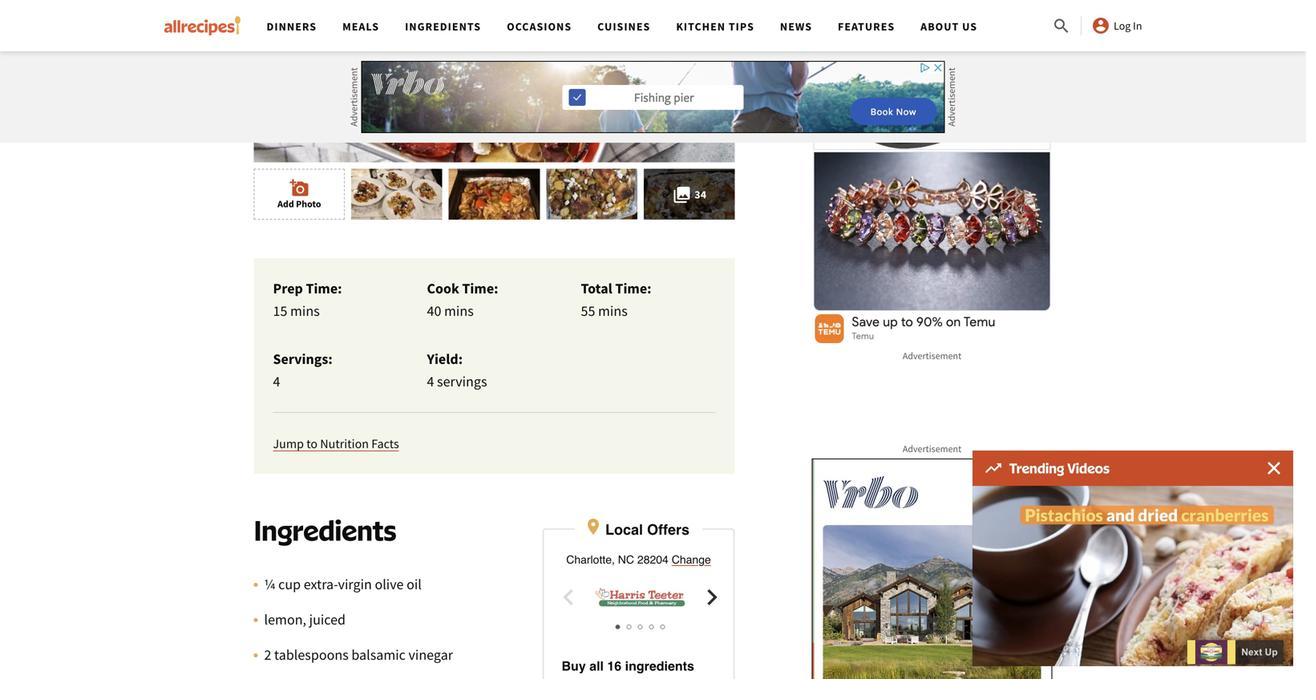 Task type: describe. For each thing, give the bounding box(es) containing it.
nutrition
[[320, 436, 369, 452]]

to
[[307, 436, 318, 452]]

meals
[[343, 19, 380, 34]]

34
[[695, 187, 707, 202]]

cuisines
[[598, 19, 651, 34]]

cup
[[279, 576, 301, 594]]

trending image
[[986, 464, 1002, 473]]

olive
[[375, 576, 404, 594]]

servings: 4
[[273, 350, 333, 391]]

features link
[[838, 19, 895, 34]]

news link
[[781, 19, 813, 34]]

home image
[[164, 16, 241, 35]]

cuisines link
[[598, 19, 651, 34]]

mins for total
[[598, 302, 628, 320]]

add photo image
[[290, 178, 309, 198]]

dinners link
[[267, 19, 317, 34]]

yield: 4 servings
[[427, 350, 487, 391]]

videos
[[1068, 460, 1110, 477]]

prep time: 15 mins
[[273, 280, 342, 320]]

add photo
[[278, 198, 321, 210]]

4 for yield: 4 servings
[[427, 373, 434, 391]]

time: for 55 mins
[[616, 280, 652, 298]]

kitchen tips
[[677, 19, 755, 34]]

55
[[581, 302, 596, 320]]

dinners
[[267, 19, 317, 34]]

log in link
[[1092, 16, 1143, 35]]

charlotte, nc 28204 change
[[567, 554, 711, 567]]

up
[[1266, 647, 1279, 658]]

about us link
[[921, 19, 978, 34]]

lemon, juiced
[[264, 611, 346, 629]]

add photo button
[[254, 169, 345, 220]]

about
[[921, 19, 960, 34]]

charlotte,
[[567, 554, 615, 567]]

15
[[273, 302, 288, 320]]

time: for 15 mins
[[306, 280, 342, 298]]

about us
[[921, 19, 978, 34]]

meals link
[[343, 19, 380, 34]]

ingredients link
[[405, 19, 481, 34]]

servings:
[[273, 350, 333, 368]]

34 button
[[644, 169, 735, 220]]

16
[[608, 659, 622, 674]]

photo
[[296, 198, 321, 210]]

jump to nutrition facts
[[273, 436, 399, 452]]

navigation containing dinners
[[254, 0, 1053, 51]]

1 vertical spatial ingredients
[[254, 513, 397, 548]]

next
[[1242, 647, 1263, 658]]

change
[[672, 554, 711, 567]]



Task type: locate. For each thing, give the bounding box(es) containing it.
ingredients
[[625, 659, 695, 674]]

time:
[[306, 280, 342, 298], [462, 280, 499, 298], [616, 280, 652, 298]]

2
[[264, 646, 272, 664]]

buy all 16 ingredients
[[562, 659, 695, 674]]

0 horizontal spatial mins
[[290, 302, 320, 320]]

2 time: from the left
[[462, 280, 499, 298]]

0 vertical spatial ingredients
[[405, 19, 481, 34]]

mins right "15"
[[290, 302, 320, 320]]

4 inside servings: 4
[[273, 373, 280, 391]]

trending videos
[[1010, 460, 1110, 477]]

0 horizontal spatial time:
[[306, 280, 342, 298]]

mins for cook
[[444, 302, 474, 320]]

1 horizontal spatial ingredients
[[405, 19, 481, 34]]

occasions link
[[507, 19, 572, 34]]

2 tablespoons balsamic vinegar
[[264, 646, 453, 664]]

prep
[[273, 280, 303, 298]]

28204
[[638, 554, 669, 567]]

offers
[[647, 522, 690, 539]]

mins right 40
[[444, 302, 474, 320]]

video player application
[[973, 486, 1294, 667]]

navigation
[[254, 0, 1053, 51]]

time: inside cook time: 40 mins
[[462, 280, 499, 298]]

kitchen
[[677, 19, 726, 34]]

occasions
[[507, 19, 572, 34]]

mins inside prep time: 15 mins
[[290, 302, 320, 320]]

time: inside the "total time: 55 mins"
[[616, 280, 652, 298]]

time: right cook
[[462, 280, 499, 298]]

ingredients inside navigation
[[405, 19, 481, 34]]

2 mins from the left
[[444, 302, 474, 320]]

buy
[[562, 659, 586, 674]]

all
[[590, 659, 604, 674]]

kitchen tips link
[[677, 19, 755, 34]]

extra-
[[304, 576, 338, 594]]

search image
[[1053, 17, 1072, 36]]

news
[[781, 19, 813, 34]]

lemon,
[[264, 611, 306, 629]]

juiced
[[309, 611, 346, 629]]

total time: 55 mins
[[581, 280, 652, 320]]

features
[[838, 19, 895, 34]]

1 4 from the left
[[273, 373, 280, 391]]

account image
[[1092, 16, 1111, 35]]

time: right total
[[616, 280, 652, 298]]

trending
[[1010, 460, 1065, 477]]

jump
[[273, 436, 304, 452]]

cook
[[427, 280, 460, 298]]

cook time: 40 mins
[[427, 280, 499, 320]]

0 horizontal spatial 4
[[273, 373, 280, 391]]

mins for prep
[[290, 302, 320, 320]]

next up
[[1242, 647, 1279, 658]]

servings
[[437, 373, 487, 391]]

mins inside cook time: 40 mins
[[444, 302, 474, 320]]

mins right 55
[[598, 302, 628, 320]]

4
[[273, 373, 280, 391], [427, 373, 434, 391]]

4 down the servings:
[[273, 373, 280, 391]]

4 down yield:
[[427, 373, 434, 391]]

harris teeter logo image
[[584, 582, 697, 614]]

change button
[[672, 552, 711, 568]]

time: right 'prep'
[[306, 280, 342, 298]]

¼
[[264, 576, 276, 594]]

nc
[[618, 554, 635, 567]]

log in
[[1114, 18, 1143, 33]]

us
[[963, 19, 978, 34]]

time: inside prep time: 15 mins
[[306, 280, 342, 298]]

1 mins from the left
[[290, 302, 320, 320]]

1 horizontal spatial 4
[[427, 373, 434, 391]]

4 for servings: 4
[[273, 373, 280, 391]]

log
[[1114, 18, 1131, 33]]

3 mins from the left
[[598, 302, 628, 320]]

1 horizontal spatial mins
[[444, 302, 474, 320]]

in
[[1134, 18, 1143, 33]]

3 time: from the left
[[616, 280, 652, 298]]

2 4 from the left
[[427, 373, 434, 391]]

2 horizontal spatial time:
[[616, 280, 652, 298]]

¼ cup extra-virgin olive oil
[[264, 576, 422, 594]]

tips
[[729, 19, 755, 34]]

2 horizontal spatial mins
[[598, 302, 628, 320]]

facts
[[372, 436, 399, 452]]

ingredients
[[405, 19, 481, 34], [254, 513, 397, 548]]

0 horizontal spatial ingredients
[[254, 513, 397, 548]]

time: for 40 mins
[[462, 280, 499, 298]]

mins
[[290, 302, 320, 320], [444, 302, 474, 320], [598, 302, 628, 320]]

add
[[278, 198, 294, 210]]

tablespoons
[[274, 646, 349, 664]]

local offers
[[606, 522, 690, 539]]

mins inside the "total time: 55 mins"
[[598, 302, 628, 320]]

advertisement region
[[812, 0, 1053, 347], [361, 61, 945, 133], [812, 459, 1053, 680]]

yield:
[[427, 350, 463, 368]]

total
[[581, 280, 613, 298]]

1 time: from the left
[[306, 280, 342, 298]]

looking down at a sheet pan of mediterranean chicken dinner. image
[[254, 0, 735, 162]]

1 horizontal spatial time:
[[462, 280, 499, 298]]

oil
[[407, 576, 422, 594]]

close image
[[1268, 462, 1281, 475]]

virgin
[[338, 576, 372, 594]]

4 inside yield: 4 servings
[[427, 373, 434, 391]]

local
[[606, 522, 643, 539]]

40
[[427, 302, 442, 320]]

balsamic
[[352, 646, 406, 664]]

vinegar
[[409, 646, 453, 664]]



Task type: vqa. For each thing, say whether or not it's contained in the screenshot.
Cook's 'Mins'
yes



